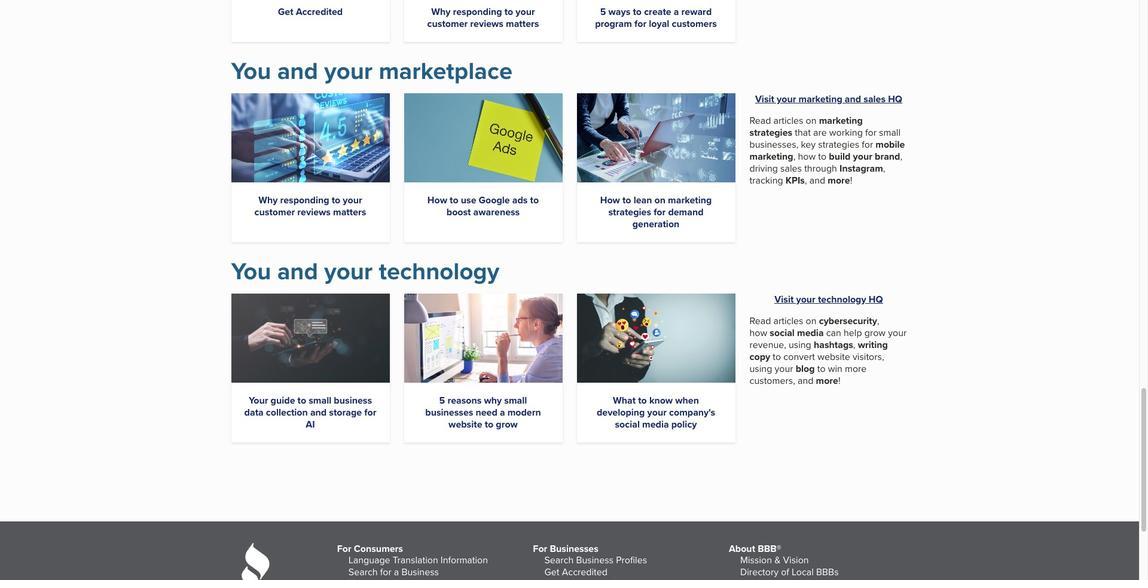 Task type: locate. For each thing, give the bounding box(es) containing it.
top view of pen and memo note written with google ads. image
[[404, 93, 563, 183]]

0 vertical spatial visit
[[756, 92, 775, 106]]

1 articles from the top
[[774, 114, 804, 128]]

0 vertical spatial technology
[[379, 254, 500, 289]]

read articles on cybersecurity
[[750, 314, 878, 328]]

visit up read articles on
[[756, 92, 775, 106]]

how left the lean
[[600, 193, 620, 207]]

1 horizontal spatial !
[[851, 174, 853, 187]]

0 horizontal spatial for
[[337, 542, 352, 556]]

5 inside 5 reasons why small businesses need a modern website to grow
[[439, 394, 445, 408]]

accredited inside the search business profiles get accredited
[[562, 565, 608, 579]]

how
[[428, 193, 447, 207], [600, 193, 620, 207]]

hq up cybersecurity
[[869, 293, 883, 306]]

loyal
[[649, 17, 670, 31]]

, inside , tracking
[[884, 162, 886, 175]]

0 horizontal spatial 5
[[439, 394, 445, 408]]

1 vertical spatial 5
[[439, 394, 445, 408]]

a down "consumers"
[[394, 565, 399, 579]]

0 vertical spatial you
[[231, 53, 271, 89]]

for inside the 5 ways to create a reward program for loyal customers
[[635, 17, 647, 31]]

5 left 'ways'
[[600, 5, 606, 19]]

technology
[[379, 254, 500, 289], [818, 293, 867, 306]]

concept of using digital media, technology, social media online surfing, woman's hand using smartphone to use the internet, work from home for social distancing. image
[[577, 294, 736, 383]]

of
[[781, 565, 790, 579]]

1 horizontal spatial 5
[[600, 5, 606, 19]]

1 horizontal spatial how
[[600, 193, 620, 207]]

to convert website visitors, using your
[[750, 350, 885, 376]]

0 horizontal spatial how
[[428, 193, 447, 207]]

5 ways to create a reward program for loyal customers link
[[595, 5, 717, 31]]

0 horizontal spatial visit
[[756, 92, 775, 106]]

instagram
[[840, 162, 884, 175]]

0 vertical spatial accredited
[[296, 5, 343, 19]]

a
[[674, 5, 679, 19], [500, 406, 505, 420], [394, 565, 399, 579]]

1 horizontal spatial small
[[505, 394, 527, 408]]

1 vertical spatial how
[[750, 326, 768, 340]]

customers,
[[750, 374, 796, 388]]

0 horizontal spatial media
[[643, 418, 669, 431]]

5 inside the 5 ways to create a reward program for loyal customers
[[600, 5, 606, 19]]

get accredited link
[[278, 5, 343, 19], [545, 565, 608, 579]]

2 for from the left
[[533, 542, 548, 556]]

2 read from the top
[[750, 314, 771, 328]]

what
[[613, 394, 636, 408]]

search
[[545, 554, 574, 567], [349, 565, 378, 579]]

strategies inside the how to lean on marketing strategies for demand generation
[[609, 205, 652, 219]]

5 left reasons
[[439, 394, 445, 408]]

and
[[277, 53, 318, 89], [845, 92, 862, 106], [810, 174, 826, 187], [277, 254, 318, 289], [798, 374, 814, 388], [310, 406, 327, 420]]

1 horizontal spatial strategies
[[750, 126, 793, 139]]

for left "consumers"
[[337, 542, 352, 556]]

0 vertical spatial get
[[278, 5, 293, 19]]

1 horizontal spatial reviews
[[470, 17, 504, 31]]

small right why
[[505, 394, 527, 408]]

kpis
[[786, 174, 805, 187]]

social up convert at bottom right
[[770, 326, 795, 340]]

0 vertical spatial sales
[[864, 92, 886, 106]]

articles for read articles on
[[774, 114, 804, 128]]

5
[[600, 5, 606, 19], [439, 394, 445, 408]]

on
[[806, 114, 817, 128], [655, 193, 666, 207], [806, 314, 817, 328]]

1 vertical spatial get
[[545, 565, 560, 579]]

how for how to use google ads to boost awareness
[[428, 193, 447, 207]]

how inside how to use google ads to boost awareness
[[428, 193, 447, 207]]

1 vertical spatial social
[[615, 418, 640, 431]]

0 horizontal spatial technology
[[379, 254, 500, 289]]

0 vertical spatial on
[[806, 114, 817, 128]]

media
[[797, 326, 824, 340], [643, 418, 669, 431]]

for left businesses
[[533, 542, 548, 556]]

0 horizontal spatial why
[[259, 193, 278, 207]]

visitors,
[[853, 350, 885, 364]]

to inside the what to know when developing your company's social media policy
[[638, 394, 647, 408]]

marketing up generation
[[668, 193, 712, 207]]

using down the revenue, at the right bottom of page
[[750, 362, 773, 376]]

1 for from the left
[[337, 542, 352, 556]]

sales up mobile
[[864, 92, 886, 106]]

1 horizontal spatial social
[[770, 326, 795, 340]]

working
[[830, 126, 863, 139]]

reviews
[[470, 17, 504, 31], [298, 205, 331, 219]]

1 horizontal spatial grow
[[865, 326, 886, 340]]

on for read articles on
[[806, 114, 817, 128]]

more right 'win'
[[845, 362, 867, 376]]

2 articles from the top
[[774, 314, 804, 328]]

mission & vision directory of local bbbs
[[741, 554, 839, 579]]

that are working for small businesses, key strategies for
[[750, 126, 901, 151]]

1 you from the top
[[231, 53, 271, 89]]

a right create
[[674, 5, 679, 19]]

when
[[676, 394, 699, 408]]

0 horizontal spatial why responding to your customer reviews matters link
[[255, 193, 366, 219]]

1 horizontal spatial technology
[[818, 293, 867, 306]]

reward
[[682, 5, 712, 19]]

local
[[792, 565, 814, 579]]

0 horizontal spatial a
[[394, 565, 399, 579]]

0 horizontal spatial grow
[[496, 418, 518, 431]]

0 horizontal spatial search
[[349, 565, 378, 579]]

search inside language translation information search for a business
[[349, 565, 378, 579]]

0 vertical spatial website
[[818, 350, 851, 364]]

marketing down the visit your marketing and sales hq 'link'
[[819, 114, 863, 128]]

,
[[794, 150, 796, 163], [901, 150, 903, 163], [884, 162, 886, 175], [805, 174, 807, 187], [878, 314, 880, 328], [854, 338, 856, 352]]

to inside to convert website visitors, using your
[[773, 350, 781, 364]]

5 reasons why small businesses need a modern website to grow link
[[426, 394, 541, 431]]

read for read articles on cybersecurity
[[750, 314, 771, 328]]

1 vertical spatial using
[[750, 362, 773, 376]]

businessman working on a tablet ,artificial intelligence ,communication and interaction with technology ,big data collection to process results ,chatbot chat with ai ,a.i. ,robot application image
[[231, 294, 390, 383]]

1 horizontal spatial business
[[576, 554, 614, 567]]

on right the lean
[[655, 193, 666, 207]]

1 vertical spatial why responding to your customer reviews matters link
[[255, 193, 366, 219]]

small inside 5 reasons why small businesses need a modern website to grow
[[505, 394, 527, 408]]

for right storage
[[364, 406, 377, 420]]

1 horizontal spatial accredited
[[562, 565, 608, 579]]

social
[[770, 326, 795, 340], [615, 418, 640, 431]]

1 horizontal spatial visit
[[775, 293, 794, 306]]

articles for read articles on cybersecurity
[[774, 314, 804, 328]]

help
[[844, 326, 862, 340]]

0 horizontal spatial business
[[402, 565, 439, 579]]

0 horizontal spatial small
[[309, 394, 332, 408]]

writing copy
[[750, 338, 888, 364]]

0 horizontal spatial strategies
[[609, 205, 652, 219]]

0 horizontal spatial get accredited link
[[278, 5, 343, 19]]

1 vertical spatial sales
[[781, 162, 802, 175]]

0 horizontal spatial how
[[750, 326, 768, 340]]

awareness
[[474, 205, 520, 219]]

1 vertical spatial grow
[[496, 418, 518, 431]]

1 vertical spatial why
[[259, 193, 278, 207]]

social down what
[[615, 418, 640, 431]]

0 horizontal spatial social
[[615, 418, 640, 431]]

0 horizontal spatial accredited
[[296, 5, 343, 19]]

1 horizontal spatial matters
[[506, 17, 539, 31]]

0 vertical spatial why responding to your customer reviews matters link
[[427, 5, 539, 31]]

to
[[505, 5, 513, 19], [633, 5, 642, 19], [819, 150, 827, 163], [332, 193, 341, 207], [450, 193, 459, 207], [530, 193, 539, 207], [623, 193, 631, 207], [773, 350, 781, 364], [818, 362, 826, 376], [298, 394, 306, 408], [638, 394, 647, 408], [485, 418, 494, 431]]

for for language translation information
[[337, 542, 352, 556]]

a right need
[[500, 406, 505, 420]]

small inside the your guide to small business data collection and storage for ai
[[309, 394, 332, 408]]

on left can
[[806, 314, 817, 328]]

your guide to small business data collection and storage for ai
[[244, 394, 377, 431]]

visit your technology hq link
[[775, 293, 883, 306]]

1 horizontal spatial why responding to your customer reviews matters
[[427, 5, 539, 31]]

reasons
[[448, 394, 482, 408]]

2 horizontal spatial strategies
[[819, 138, 860, 151]]

1 vertical spatial a
[[500, 406, 505, 420]]

0 vertical spatial why
[[431, 5, 451, 19]]

language translation information search for a business
[[349, 554, 488, 579]]

1 vertical spatial read
[[750, 314, 771, 328]]

1 vertical spatial articles
[[774, 314, 804, 328]]

small for 5 reasons why small businesses need a modern website to grow
[[505, 394, 527, 408]]

how inside , how
[[750, 326, 768, 340]]

0 horizontal spatial matters
[[333, 205, 366, 219]]

small up brand
[[879, 126, 901, 139]]

5 ways to create a reward program for loyal customers
[[595, 5, 717, 31]]

0 vertical spatial media
[[797, 326, 824, 340]]

how for , how
[[750, 326, 768, 340]]

0 horizontal spatial sales
[[781, 162, 802, 175]]

ways
[[609, 5, 631, 19]]

read
[[750, 114, 771, 128], [750, 314, 771, 328]]

articles up the revenue, at the right bottom of page
[[774, 314, 804, 328]]

0 horizontal spatial hq
[[869, 293, 883, 306]]

driving
[[750, 162, 778, 175]]

strategies inside that are working for small businesses, key strategies for
[[819, 138, 860, 151]]

visit up social media
[[775, 293, 794, 306]]

businesses,
[[750, 138, 799, 151]]

on inside the how to lean on marketing strategies for demand generation
[[655, 193, 666, 207]]

for for search business profiles
[[533, 542, 548, 556]]

for
[[337, 542, 352, 556], [533, 542, 548, 556]]

2 vertical spatial a
[[394, 565, 399, 579]]

get inside the search business profiles get accredited
[[545, 565, 560, 579]]

to inside the your guide to small business data collection and storage for ai
[[298, 394, 306, 408]]

1 horizontal spatial responding
[[453, 5, 502, 19]]

, inside , driving sales through
[[901, 150, 903, 163]]

1 vertical spatial reviews
[[298, 205, 331, 219]]

0 horizontal spatial using
[[750, 362, 773, 376]]

5 for reasons
[[439, 394, 445, 408]]

1 vertical spatial get accredited link
[[545, 565, 608, 579]]

your inside can help grow your revenue, using
[[888, 326, 907, 340]]

why
[[431, 5, 451, 19], [259, 193, 278, 207]]

, for , how to build your brand
[[794, 150, 796, 163]]

using inside can help grow your revenue, using
[[789, 338, 812, 352]]

grow right help
[[865, 326, 886, 340]]

website inside 5 reasons why small businesses need a modern website to grow
[[449, 418, 482, 431]]

using inside to convert website visitors, using your
[[750, 362, 773, 376]]

bbb image
[[229, 543, 280, 580]]

boost
[[447, 205, 471, 219]]

! down hashtags ,
[[839, 374, 841, 388]]

1 how from the left
[[428, 193, 447, 207]]

sales right driving
[[781, 162, 802, 175]]

0 vertical spatial grow
[[865, 326, 886, 340]]

more right "blog"
[[816, 374, 839, 388]]

1 horizontal spatial how
[[798, 150, 816, 163]]

sales
[[864, 92, 886, 106], [781, 162, 802, 175]]

for right the lean
[[654, 205, 666, 219]]

1 vertical spatial media
[[643, 418, 669, 431]]

0 vertical spatial read
[[750, 114, 771, 128]]

how to use google ads to boost awareness
[[428, 193, 539, 219]]

policy
[[672, 418, 697, 431]]

1 vertical spatial website
[[449, 418, 482, 431]]

1 vertical spatial why responding to your customer reviews matters
[[255, 193, 366, 219]]

on for read articles on cybersecurity
[[806, 314, 817, 328]]

1 vertical spatial technology
[[818, 293, 867, 306]]

more !
[[816, 374, 841, 388]]

your guide to small business data collection and storage for ai link
[[244, 394, 377, 431]]

2 horizontal spatial small
[[879, 126, 901, 139]]

0 vertical spatial a
[[674, 5, 679, 19]]

translation
[[393, 554, 438, 567]]

marketing
[[799, 92, 843, 106], [819, 114, 863, 128], [750, 150, 794, 163], [668, 193, 712, 207]]

0 vertical spatial 5
[[600, 5, 606, 19]]

small inside that are working for small businesses, key strategies for
[[879, 126, 901, 139]]

articles up businesses,
[[774, 114, 804, 128]]

marketing inside marketing strategies
[[819, 114, 863, 128]]

grow down why
[[496, 418, 518, 431]]

, inside , how
[[878, 314, 880, 328]]

0 vertical spatial customer
[[427, 17, 468, 31]]

about bbb® link
[[729, 542, 782, 556]]

business
[[334, 394, 372, 408]]

small
[[879, 126, 901, 139], [309, 394, 332, 408], [505, 394, 527, 408]]

1 vertical spatial customer
[[255, 205, 295, 219]]

using
[[789, 338, 812, 352], [750, 362, 773, 376]]

why responding to your customer reviews matters
[[427, 5, 539, 31], [255, 193, 366, 219]]

1 horizontal spatial a
[[500, 406, 505, 420]]

win
[[828, 362, 843, 376]]

mission & vision link
[[741, 554, 809, 567]]

! down , how to build your brand at right
[[851, 174, 853, 187]]

2 how from the left
[[600, 193, 620, 207]]

, tracking
[[750, 162, 886, 187]]

how left use
[[428, 193, 447, 207]]

!
[[851, 174, 853, 187], [839, 374, 841, 388]]

1 horizontal spatial for
[[533, 542, 548, 556]]

you
[[231, 53, 271, 89], [231, 254, 271, 289]]

using up "blog"
[[789, 338, 812, 352]]

blog
[[796, 362, 815, 376]]

to inside the 5 ways to create a reward program for loyal customers
[[633, 5, 642, 19]]

for inside the your guide to small business data collection and storage for ai
[[364, 406, 377, 420]]

2 you from the top
[[231, 254, 271, 289]]

you for you and your technology
[[231, 254, 271, 289]]

read up businesses,
[[750, 114, 771, 128]]

grow
[[865, 326, 886, 340], [496, 418, 518, 431]]

you and your marketplace
[[231, 53, 513, 89]]

hq up mobile
[[888, 92, 903, 106]]

1 horizontal spatial get
[[545, 565, 560, 579]]

1 vertical spatial you
[[231, 254, 271, 289]]

marketing up marketing strategies
[[799, 92, 843, 106]]

1 read from the top
[[750, 114, 771, 128]]

for left loyal
[[635, 17, 647, 31]]

business inside the search business profiles get accredited
[[576, 554, 614, 567]]

create
[[644, 5, 672, 19]]

1 vertical spatial responding
[[280, 193, 329, 207]]

small up ai
[[309, 394, 332, 408]]

through
[[805, 162, 837, 175]]

how inside the how to lean on marketing strategies for demand generation
[[600, 193, 620, 207]]

1 vertical spatial hq
[[869, 293, 883, 306]]

for inside the how to lean on marketing strategies for demand generation
[[654, 205, 666, 219]]

1 horizontal spatial using
[[789, 338, 812, 352]]

marketing up tracking
[[750, 150, 794, 163]]

on up key on the top right of the page
[[806, 114, 817, 128]]

responding
[[453, 5, 502, 19], [280, 193, 329, 207]]

0 horizontal spatial get
[[278, 5, 293, 19]]

1 vertical spatial !
[[839, 374, 841, 388]]

for down "consumers"
[[380, 565, 392, 579]]

can help grow your revenue, using
[[750, 326, 907, 352]]

read up the revenue, at the right bottom of page
[[750, 314, 771, 328]]

2 horizontal spatial a
[[674, 5, 679, 19]]



Task type: vqa. For each thing, say whether or not it's contained in the screenshot.
1st How from the left
yes



Task type: describe. For each thing, give the bounding box(es) containing it.
get accredited
[[278, 5, 343, 19]]

lean
[[634, 193, 652, 207]]

language
[[349, 554, 390, 567]]

vision
[[783, 554, 809, 567]]

0 vertical spatial reviews
[[470, 17, 504, 31]]

bbbs
[[817, 565, 839, 579]]

developing
[[597, 406, 645, 420]]

visit your technology hq
[[775, 293, 883, 306]]

visit for visit your marketing and sales hq
[[756, 92, 775, 106]]

how for how to lean on marketing strategies for demand generation
[[600, 193, 620, 207]]

0 horizontal spatial !
[[839, 374, 841, 388]]

ai
[[306, 418, 315, 431]]

to win more customers, and
[[750, 362, 867, 388]]

what to know when developing your company's social media policy
[[597, 394, 716, 431]]

search business profiles link
[[545, 554, 647, 567]]

about
[[729, 542, 756, 556]]

website inside to convert website visitors, using your
[[818, 350, 851, 364]]

1 horizontal spatial why
[[431, 5, 451, 19]]

to inside the how to lean on marketing strategies for demand generation
[[623, 193, 631, 207]]

that
[[795, 126, 811, 139]]

search for a business link
[[349, 565, 439, 579]]

guide
[[271, 394, 295, 408]]

mission
[[741, 554, 772, 567]]

marketing strategies
[[750, 114, 863, 139]]

demand
[[668, 205, 704, 219]]

sales inside , driving sales through
[[781, 162, 802, 175]]

hashtags ,
[[814, 338, 858, 352]]

generation
[[633, 217, 680, 231]]

to inside to win more customers, and
[[818, 362, 826, 376]]

and inside to win more customers, and
[[798, 374, 814, 388]]

businesses
[[550, 542, 599, 556]]

collection
[[266, 406, 308, 420]]

more inside to win more customers, and
[[845, 362, 867, 376]]

what to know when developing your company's social media policy link
[[597, 394, 716, 431]]

visit your marketing and sales hq
[[756, 92, 903, 106]]

for inside language translation information search for a business
[[380, 565, 392, 579]]

and inside the your guide to small business data collection and storage for ai
[[310, 406, 327, 420]]

website front end designer sketching wireframe layout mockup, bright office image
[[404, 294, 563, 383]]

media inside the what to know when developing your company's social media policy
[[643, 418, 669, 431]]

your inside the what to know when developing your company's social media policy
[[648, 406, 667, 420]]

copy
[[750, 350, 771, 364]]

why
[[484, 394, 502, 408]]

convert
[[784, 350, 815, 364]]

a inside the 5 ways to create a reward program for loyal customers
[[674, 5, 679, 19]]

writing
[[858, 338, 888, 352]]

visit for visit your technology hq
[[775, 293, 794, 306]]

company's
[[669, 406, 716, 420]]

&
[[775, 554, 781, 567]]

your
[[249, 394, 268, 408]]

0 vertical spatial why responding to your customer reviews matters
[[427, 5, 539, 31]]

kpis , and more !
[[786, 174, 853, 187]]

1 horizontal spatial sales
[[864, 92, 886, 106]]

1 horizontal spatial customer
[[427, 17, 468, 31]]

your inside to convert website visitors, using your
[[775, 362, 794, 376]]

mobile
[[876, 138, 905, 151]]

directory of local bbbs link
[[741, 565, 839, 579]]

grow inside 5 reasons why small businesses need a modern website to grow
[[496, 418, 518, 431]]

for right working at top right
[[866, 126, 877, 139]]

, for , driving sales through
[[901, 150, 903, 163]]

you for you and your marketplace
[[231, 53, 271, 89]]

, how to build your brand
[[794, 150, 901, 163]]

, for , how
[[878, 314, 880, 328]]

a inside 5 reasons why small businesses need a modern website to grow
[[500, 406, 505, 420]]

data
[[244, 406, 264, 420]]

, how
[[750, 314, 880, 340]]

you and your technology
[[231, 254, 500, 289]]

more down 'build'
[[828, 174, 851, 187]]

profiles
[[616, 554, 647, 567]]

visit your marketing and sales hq link
[[756, 92, 903, 106]]

0 vertical spatial social
[[770, 326, 795, 340]]

how to use google ads to boost awareness link
[[428, 193, 539, 219]]

social inside the what to know when developing your company's social media policy
[[615, 418, 640, 431]]

0 horizontal spatial reviews
[[298, 205, 331, 219]]

mobile marketing
[[750, 138, 905, 163]]

program
[[595, 17, 632, 31]]

strategies inside marketing strategies
[[750, 126, 793, 139]]

5 for ways
[[600, 5, 606, 19]]

1 horizontal spatial media
[[797, 326, 824, 340]]

use
[[461, 193, 476, 207]]

directory
[[741, 565, 779, 579]]

key
[[801, 138, 816, 151]]

a inside language translation information search for a business
[[394, 565, 399, 579]]

tracking
[[750, 174, 783, 187]]

, for , tracking
[[884, 162, 886, 175]]

how to lean on marketing strategies for demand generation
[[600, 193, 712, 231]]

for left mobile
[[862, 138, 874, 151]]

revenue,
[[750, 338, 787, 352]]

grow inside can help grow your revenue, using
[[865, 326, 886, 340]]

for businesses
[[533, 542, 599, 556]]

to inside 5 reasons why small businesses need a modern website to grow
[[485, 418, 494, 431]]

marketing inside the how to lean on marketing strategies for demand generation
[[668, 193, 712, 207]]

marketing inside mobile marketing
[[750, 150, 794, 163]]

brand
[[875, 150, 901, 163]]

consumers
[[354, 542, 403, 556]]

how for , how to build your brand
[[798, 150, 816, 163]]

customers
[[672, 17, 717, 31]]

person on computer with graphs image
[[577, 93, 736, 183]]

for consumers link
[[337, 542, 403, 556]]

small for your guide to small business data collection and storage for ai
[[309, 394, 332, 408]]

build
[[829, 150, 851, 163]]

read articles on
[[750, 114, 819, 128]]

business inside language translation information search for a business
[[402, 565, 439, 579]]

can
[[827, 326, 842, 340]]

know
[[650, 394, 673, 408]]

modern
[[508, 406, 541, 420]]

businesses
[[426, 406, 473, 420]]

search inside the search business profiles get accredited
[[545, 554, 574, 567]]

0 vertical spatial get accredited link
[[278, 5, 343, 19]]

0 vertical spatial responding
[[453, 5, 502, 19]]

for consumers
[[337, 542, 403, 556]]

, driving sales through
[[750, 150, 903, 175]]

how to lean on marketing strategies for demand generation link
[[600, 193, 712, 231]]

0 horizontal spatial why responding to your customer reviews matters
[[255, 193, 366, 219]]

about bbb®
[[729, 542, 782, 556]]

bbb profile on personal laptop image
[[231, 93, 390, 183]]

social media
[[770, 326, 824, 340]]

read for read articles on
[[750, 114, 771, 128]]

information
[[441, 554, 488, 567]]

1 vertical spatial matters
[[333, 205, 366, 219]]

1 horizontal spatial get accredited link
[[545, 565, 608, 579]]

are
[[814, 126, 827, 139]]

language translation information link
[[349, 554, 488, 567]]

storage
[[329, 406, 362, 420]]

0 vertical spatial hq
[[888, 92, 903, 106]]

for businesses link
[[533, 542, 599, 556]]



